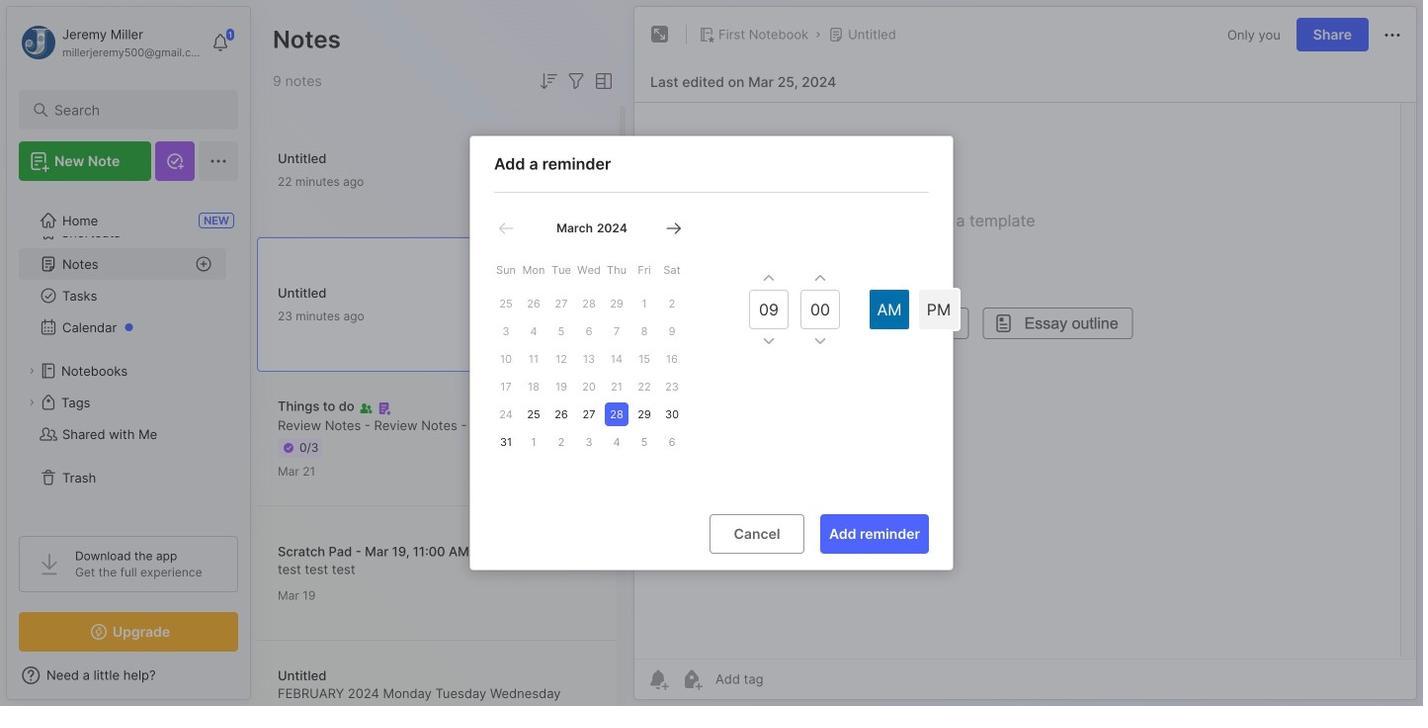 Task type: describe. For each thing, give the bounding box(es) containing it.
Select hour number field
[[750, 290, 789, 329]]

none search field inside 'main' element
[[54, 98, 212, 122]]

tree inside 'main' element
[[7, 193, 250, 518]]

add a reminder image
[[647, 667, 670, 691]]

note window element
[[634, 6, 1418, 700]]

expand tags image
[[26, 397, 38, 408]]

add tag image
[[680, 667, 704, 691]]

main element
[[0, 0, 257, 706]]

Select minute number field
[[801, 290, 840, 329]]

Search text field
[[54, 101, 212, 120]]



Task type: locate. For each thing, give the bounding box(es) containing it.
tree
[[7, 193, 250, 518]]

expand note image
[[649, 23, 672, 46]]

March field
[[553, 221, 593, 236]]

Note Editor text field
[[635, 102, 1417, 659]]

expand notebooks image
[[26, 365, 38, 377]]

None search field
[[54, 98, 212, 122]]



Task type: vqa. For each thing, say whether or not it's contained in the screenshot.
Note Editor 'text field'
yes



